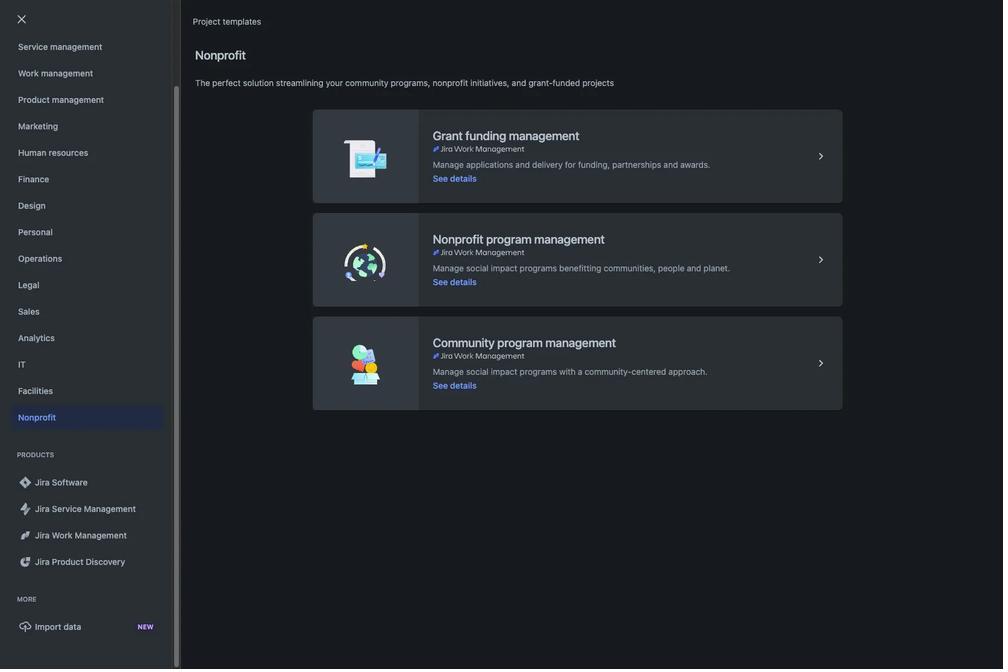 Task type: describe. For each thing, give the bounding box(es) containing it.
next image
[[64, 391, 79, 405]]

jira software
[[35, 478, 88, 488]]

nonprofit program management
[[433, 232, 605, 246]]

design
[[18, 201, 46, 211]]

management inside button
[[41, 68, 93, 78]]

facilities button
[[11, 380, 163, 404]]

campaign management button
[[340, 120, 437, 224]]

the perfect solution streamlining your community programs, nonprofit initiatives, and grant-funded projects
[[195, 78, 614, 88]]

personal
[[18, 227, 53, 237]]

sales
[[18, 307, 40, 317]]

initiatives,
[[470, 78, 509, 88]]

1 button
[[43, 389, 62, 408]]

last
[[567, 131, 585, 139]]

0 vertical spatial management
[[212, 268, 256, 277]]

like
[[213, 96, 229, 107]]

funding
[[465, 129, 506, 142]]

work management
[[18, 68, 93, 78]]

created
[[586, 131, 618, 139]]

1 horizontal spatial product
[[52, 557, 83, 568]]

awards.
[[680, 159, 710, 170]]

service inside service management button
[[18, 42, 48, 52]]

legal
[[18, 280, 39, 290]]

jira for jira work management button
[[35, 531, 50, 541]]

import data
[[35, 622, 81, 633]]

2 team-managed business from the top
[[381, 353, 478, 364]]

see details for grant
[[433, 173, 477, 183]]

management for jira work management button
[[75, 531, 127, 541]]

manage social impact programs benefitting communities, people and planet.
[[433, 263, 730, 273]]

community
[[345, 78, 388, 88]]

project management
[[148, 193, 222, 202]]

last created button
[[544, 120, 641, 224]]

funding,
[[578, 159, 610, 170]]

and left the "delivery"
[[515, 159, 530, 170]]

approach.
[[669, 367, 708, 377]]

planet.
[[704, 263, 730, 273]]

benefitting
[[559, 263, 601, 273]]

it button
[[11, 353, 163, 377]]

centered
[[632, 367, 666, 377]]

see for community program management
[[433, 380, 448, 391]]

manage for community
[[433, 367, 464, 377]]

0 horizontal spatial product
[[18, 95, 50, 105]]

and left awards.
[[664, 159, 678, 170]]

sales button
[[11, 300, 163, 324]]

yours
[[231, 96, 256, 107]]

1 managed from the top
[[406, 325, 442, 335]]

manage for grant
[[433, 159, 464, 170]]

more
[[17, 596, 36, 604]]

design button
[[11, 194, 163, 218]]

1 team- from the top
[[381, 325, 406, 335]]

jira software image
[[18, 476, 33, 490]]

primary element
[[7, 0, 774, 33]]

project management button
[[137, 120, 234, 224]]

see details button for nonprofit
[[433, 276, 477, 288]]

programs for community
[[520, 367, 557, 377]]

manage social impact programs with a community-centered approach.
[[433, 367, 708, 377]]

streamlining
[[276, 78, 324, 88]]

marketing button
[[11, 114, 163, 139]]

personal button
[[11, 221, 163, 245]]

solution
[[243, 78, 274, 88]]

previous image
[[27, 391, 41, 405]]

software inside 'button'
[[18, 15, 54, 25]]

1 team-managed business from the top
[[381, 325, 478, 335]]

jira product discovery image
[[18, 555, 33, 570]]

jira service management button
[[11, 498, 163, 522]]

partnerships
[[612, 159, 661, 170]]

work management button
[[11, 61, 163, 86]]

lead button
[[567, 298, 606, 312]]

project for project management
[[148, 193, 174, 202]]

and right "people"
[[687, 263, 701, 273]]

software development
[[18, 15, 108, 25]]

applications
[[466, 159, 513, 170]]

work inside button
[[52, 531, 73, 541]]

a
[[578, 367, 582, 377]]

see details for nonprofit
[[433, 277, 477, 287]]

delivery
[[532, 159, 563, 170]]

to-
[[276, 193, 287, 202]]

nonprofit inside button
[[18, 413, 56, 423]]

1
[[51, 393, 55, 403]]

project templates
[[193, 16, 261, 27]]

management inside 'button'
[[176, 193, 222, 202]]

program for community
[[497, 336, 543, 350]]

product management button
[[11, 88, 163, 112]]

human resources
[[18, 148, 88, 158]]

product management
[[18, 95, 104, 105]]

nonprofit button
[[11, 406, 163, 430]]

last created
[[567, 131, 618, 139]]

2 managed from the top
[[406, 353, 442, 364]]

go-
[[263, 193, 276, 202]]

star gifting suite image
[[30, 323, 45, 337]]

programs for nonprofit
[[520, 263, 557, 273]]

people
[[658, 263, 685, 273]]

jira software button
[[11, 471, 163, 495]]

impact for community
[[491, 367, 517, 377]]

with
[[559, 367, 576, 377]]

recommended
[[51, 96, 118, 107]]

nonprofit program management image
[[814, 253, 828, 267]]

teams
[[183, 96, 211, 107]]

human resources button
[[11, 141, 163, 165]]

resources
[[49, 148, 88, 158]]

lead
[[572, 300, 591, 310]]

finance button
[[11, 167, 163, 192]]



Task type: locate. For each thing, give the bounding box(es) containing it.
and
[[512, 78, 526, 88], [515, 159, 530, 170], [664, 159, 678, 170], [687, 263, 701, 273]]

1 horizontal spatial nonprofit
[[195, 48, 246, 62]]

templates inside project templates link
[[223, 16, 261, 27]]

back to projects image
[[14, 12, 29, 27]]

management
[[212, 268, 256, 277], [84, 504, 136, 515], [75, 531, 127, 541]]

3 see from the top
[[433, 380, 448, 391]]

software development button
[[11, 8, 163, 33]]

team-managed business
[[381, 325, 478, 335], [381, 353, 478, 364]]

see details button for community
[[433, 380, 477, 392]]

products
[[17, 451, 54, 459]]

0 vertical spatial project
[[193, 16, 220, 27]]

0 vertical spatial templates
[[223, 16, 261, 27]]

see details button for grant
[[433, 173, 477, 185]]

1 social from the top
[[466, 263, 489, 273]]

project templates link
[[193, 14, 261, 29]]

jira service management image
[[18, 502, 33, 517], [18, 502, 33, 517]]

1 details from the top
[[450, 173, 477, 183]]

0 vertical spatial program
[[486, 232, 532, 246]]

manage
[[433, 159, 464, 170], [433, 263, 464, 273], [433, 367, 464, 377]]

see for nonprofit program management
[[433, 277, 448, 287]]

for
[[168, 96, 181, 107], [565, 159, 576, 170]]

new
[[138, 624, 154, 631]]

jira work management button
[[11, 524, 163, 548]]

impact down community program management on the bottom of the page
[[491, 367, 517, 377]]

community
[[433, 336, 495, 350]]

software
[[18, 15, 54, 25], [52, 478, 88, 488]]

jira product discovery
[[35, 557, 125, 568]]

1 vertical spatial see
[[433, 277, 448, 287]]

jira for jira service management button
[[35, 504, 50, 515]]

project
[[193, 16, 220, 27], [148, 193, 174, 202]]

0 vertical spatial business
[[444, 325, 478, 335]]

1 vertical spatial managed
[[406, 353, 442, 364]]

type
[[381, 299, 400, 310]]

finance
[[18, 174, 49, 184]]

2 vertical spatial management
[[75, 531, 127, 541]]

1 vertical spatial details
[[450, 277, 477, 287]]

analytics button
[[11, 327, 163, 351]]

for right the "delivery"
[[565, 159, 576, 170]]

management
[[50, 42, 102, 52], [41, 68, 93, 78], [52, 95, 104, 105], [509, 129, 579, 142], [176, 193, 222, 202], [366, 198, 412, 207], [534, 232, 605, 246], [546, 336, 616, 350]]

manage applications and delivery for funding, partnerships and awards.
[[433, 159, 710, 170]]

jira work management image
[[433, 144, 524, 154], [433, 144, 524, 154], [151, 207, 219, 214], [151, 207, 219, 214], [253, 207, 321, 214], [253, 207, 321, 214], [355, 207, 423, 214], [355, 207, 423, 214], [456, 207, 525, 214], [456, 207, 525, 214], [558, 207, 627, 214], [558, 207, 627, 214], [660, 207, 729, 214], [660, 207, 729, 214], [433, 248, 524, 258], [433, 248, 524, 258], [433, 352, 524, 361], [433, 352, 524, 361]]

None text field
[[25, 264, 143, 281]]

2 vertical spatial templates
[[793, 200, 829, 209]]

1 horizontal spatial project
[[193, 16, 220, 27]]

jira work management
[[178, 268, 256, 277], [35, 531, 127, 541]]

service management button
[[11, 35, 163, 59]]

service down back to projects icon
[[18, 42, 48, 52]]

1 vertical spatial service
[[52, 504, 82, 515]]

social
[[466, 263, 489, 273], [466, 367, 489, 377]]

0 horizontal spatial work
[[18, 68, 39, 78]]

project inside 'button'
[[148, 193, 174, 202]]

2 horizontal spatial templates
[[793, 200, 829, 209]]

all
[[783, 200, 791, 209]]

1 vertical spatial social
[[466, 367, 489, 377]]

0 horizontal spatial project
[[148, 193, 174, 202]]

2 vertical spatial see details button
[[433, 380, 477, 392]]

1 vertical spatial project
[[148, 193, 174, 202]]

2 manage from the top
[[433, 263, 464, 273]]

1 horizontal spatial work
[[52, 531, 73, 541]]

managed down community
[[406, 353, 442, 364]]

0 horizontal spatial jira work management
[[35, 531, 127, 541]]

projects
[[24, 49, 75, 66]]

human
[[18, 148, 46, 158]]

go-to-market button
[[239, 120, 336, 224]]

programs down nonprofit program management
[[520, 263, 557, 273]]

templates for project
[[223, 16, 261, 27]]

for left teams
[[168, 96, 181, 107]]

3 manage from the top
[[433, 367, 464, 377]]

1 manage from the top
[[433, 159, 464, 170]]

jira work management image
[[18, 529, 33, 543], [18, 529, 33, 543]]

2 vertical spatial manage
[[433, 367, 464, 377]]

0 vertical spatial work
[[18, 68, 39, 78]]

2 vertical spatial see
[[433, 380, 448, 391]]

2 horizontal spatial nonprofit
[[433, 232, 483, 246]]

1 vertical spatial programs
[[520, 367, 557, 377]]

0 vertical spatial service
[[18, 42, 48, 52]]

0 vertical spatial team-managed business
[[381, 325, 478, 335]]

2 vertical spatial work
[[52, 531, 73, 541]]

team-
[[381, 325, 406, 335], [381, 353, 406, 364]]

marketing
[[18, 121, 58, 131]]

analytics
[[18, 333, 55, 343]]

templates inside view all templates button
[[793, 200, 829, 209]]

service inside jira service management button
[[52, 504, 82, 515]]

jira for 'jira product discovery' button
[[35, 557, 50, 568]]

nonprofit
[[433, 78, 468, 88]]

recommended templates for teams like yours
[[51, 96, 256, 107]]

grant funding management image
[[814, 149, 828, 164]]

management for jira service management button
[[84, 504, 136, 515]]

Search field
[[774, 7, 895, 26]]

details for community
[[450, 380, 477, 391]]

discovery
[[86, 557, 125, 568]]

0 horizontal spatial service
[[18, 42, 48, 52]]

0 vertical spatial software
[[18, 15, 54, 25]]

1 see from the top
[[433, 173, 448, 183]]

0 horizontal spatial templates
[[121, 96, 166, 107]]

2 see from the top
[[433, 277, 448, 287]]

campaign management
[[366, 188, 412, 207]]

0 horizontal spatial nonprofit
[[18, 413, 56, 423]]

1 vertical spatial impact
[[491, 367, 517, 377]]

view
[[764, 200, 781, 209]]

software up jira service management
[[52, 478, 88, 488]]

1 vertical spatial for
[[565, 159, 576, 170]]

team-managed business up community
[[381, 325, 478, 335]]

view all templates
[[764, 200, 829, 209]]

social down community
[[466, 367, 489, 377]]

2 programs from the top
[[520, 367, 557, 377]]

work inside button
[[18, 68, 39, 78]]

market
[[287, 193, 311, 202]]

business down community
[[444, 353, 478, 364]]

campaign
[[371, 188, 407, 197]]

1 horizontal spatial for
[[565, 159, 576, 170]]

jira software image
[[18, 476, 33, 490]]

team-managed business down community
[[381, 353, 478, 364]]

1 vertical spatial software
[[52, 478, 88, 488]]

1 see details button from the top
[[433, 173, 477, 185]]

manage for nonprofit
[[433, 263, 464, 273]]

grant-
[[529, 78, 553, 88]]

community program management
[[433, 336, 616, 350]]

1 impact from the top
[[491, 263, 517, 273]]

operations button
[[11, 247, 163, 271]]

business up community
[[444, 325, 478, 335]]

jira service management
[[35, 504, 136, 515]]

2 impact from the top
[[491, 367, 517, 377]]

2 vertical spatial nonprofit
[[18, 413, 56, 423]]

2 vertical spatial details
[[450, 380, 477, 391]]

impact
[[491, 263, 517, 273], [491, 367, 517, 377]]

legal button
[[11, 274, 163, 298]]

2 horizontal spatial work
[[193, 268, 210, 277]]

0 vertical spatial see details button
[[433, 173, 477, 185]]

0 vertical spatial team-
[[381, 325, 406, 335]]

jira work management inside jira work management button
[[35, 531, 127, 541]]

1 horizontal spatial service
[[52, 504, 82, 515]]

1 horizontal spatial templates
[[223, 16, 261, 27]]

programs
[[520, 263, 557, 273], [520, 367, 557, 377]]

service
[[18, 42, 48, 52], [52, 504, 82, 515]]

2 business from the top
[[444, 353, 478, 364]]

social down nonprofit program management
[[466, 263, 489, 273]]

import data image
[[18, 621, 33, 635]]

2 social from the top
[[466, 367, 489, 377]]

0 vertical spatial impact
[[491, 263, 517, 273]]

and left grant-
[[512, 78, 526, 88]]

jira product discovery button
[[11, 551, 163, 575]]

3 details from the top
[[450, 380, 477, 391]]

software up the service management
[[18, 15, 54, 25]]

1 vertical spatial management
[[84, 504, 136, 515]]

product
[[18, 95, 50, 105], [52, 557, 83, 568]]

facilities
[[18, 386, 53, 396]]

banner
[[0, 0, 1003, 34]]

2 team- from the top
[[381, 353, 406, 364]]

1 programs from the top
[[520, 263, 557, 273]]

0 vertical spatial nonprofit
[[195, 48, 246, 62]]

jira
[[178, 268, 191, 277], [35, 478, 50, 488], [35, 504, 50, 515], [35, 531, 50, 541], [35, 557, 50, 568]]

community program management image
[[814, 357, 828, 371]]

perfect
[[212, 78, 241, 88]]

1 vertical spatial business
[[444, 353, 478, 364]]

details
[[450, 173, 477, 183], [450, 277, 477, 287], [450, 380, 477, 391]]

0 vertical spatial see details
[[433, 173, 477, 183]]

funded
[[553, 78, 580, 88]]

2 see details button from the top
[[433, 276, 477, 288]]

0 horizontal spatial for
[[168, 96, 181, 107]]

2 vertical spatial see details
[[433, 380, 477, 391]]

it
[[18, 360, 26, 370]]

product up marketing
[[18, 95, 50, 105]]

1 horizontal spatial jira work management
[[178, 268, 256, 277]]

social for nonprofit
[[466, 263, 489, 273]]

details for nonprofit
[[450, 277, 477, 287]]

1 vertical spatial jira work management
[[35, 531, 127, 541]]

0 vertical spatial details
[[450, 173, 477, 183]]

impact down nonprofit program management
[[491, 263, 517, 273]]

managed up community
[[406, 325, 442, 335]]

3 see details button from the top
[[433, 380, 477, 392]]

jira product discovery image
[[18, 555, 33, 570]]

service management
[[18, 42, 102, 52]]

program for nonprofit
[[486, 232, 532, 246]]

0 vertical spatial managed
[[406, 325, 442, 335]]

operations
[[18, 254, 62, 264]]

2 details from the top
[[450, 277, 477, 287]]

1 vertical spatial nonprofit
[[433, 232, 483, 246]]

1 vertical spatial team-
[[381, 353, 406, 364]]

1 business from the top
[[444, 325, 478, 335]]

see details button
[[433, 173, 477, 185], [433, 276, 477, 288], [433, 380, 477, 392]]

projects
[[582, 78, 614, 88]]

1 vertical spatial team-managed business
[[381, 353, 478, 364]]

programs left with
[[520, 367, 557, 377]]

impact for nonprofit
[[491, 263, 517, 273]]

templates for recommended
[[121, 96, 166, 107]]

your
[[326, 78, 343, 88]]

1 vertical spatial program
[[497, 336, 543, 350]]

view all templates button
[[748, 120, 845, 224]]

0 vertical spatial for
[[168, 96, 181, 107]]

business
[[444, 325, 478, 335], [444, 353, 478, 364]]

1 vertical spatial templates
[[121, 96, 166, 107]]

1 see details from the top
[[433, 173, 477, 183]]

2 see details from the top
[[433, 277, 477, 287]]

social for community
[[466, 367, 489, 377]]

1 vertical spatial work
[[193, 268, 210, 277]]

0 vertical spatial programs
[[520, 263, 557, 273]]

0 vertical spatial jira work management
[[178, 268, 256, 277]]

see details
[[433, 173, 477, 183], [433, 277, 477, 287], [433, 380, 477, 391]]

project for project templates
[[193, 16, 220, 27]]

0 vertical spatial social
[[466, 263, 489, 273]]

product down jira work management button
[[52, 557, 83, 568]]

program
[[486, 232, 532, 246], [497, 336, 543, 350]]

0 vertical spatial manage
[[433, 159, 464, 170]]

software inside button
[[52, 478, 88, 488]]

3 see details from the top
[[433, 380, 477, 391]]

1 vertical spatial see details button
[[433, 276, 477, 288]]

communities,
[[604, 263, 656, 273]]

jira for jira software button
[[35, 478, 50, 488]]

0 vertical spatial see
[[433, 173, 448, 183]]

1 vertical spatial see details
[[433, 277, 477, 287]]

go-to-market
[[263, 193, 311, 202]]

1 vertical spatial manage
[[433, 263, 464, 273]]

details for grant
[[450, 173, 477, 183]]

see details for community
[[433, 380, 477, 391]]

see for grant funding management
[[433, 173, 448, 183]]

community-
[[585, 367, 632, 377]]

1 vertical spatial product
[[52, 557, 83, 568]]

programs,
[[391, 78, 430, 88]]

0 vertical spatial product
[[18, 95, 50, 105]]

grant
[[433, 129, 463, 142]]

service down 'jira software'
[[52, 504, 82, 515]]

grant funding management
[[433, 129, 579, 142]]



Task type: vqa. For each thing, say whether or not it's contained in the screenshot.
management within the Button
yes



